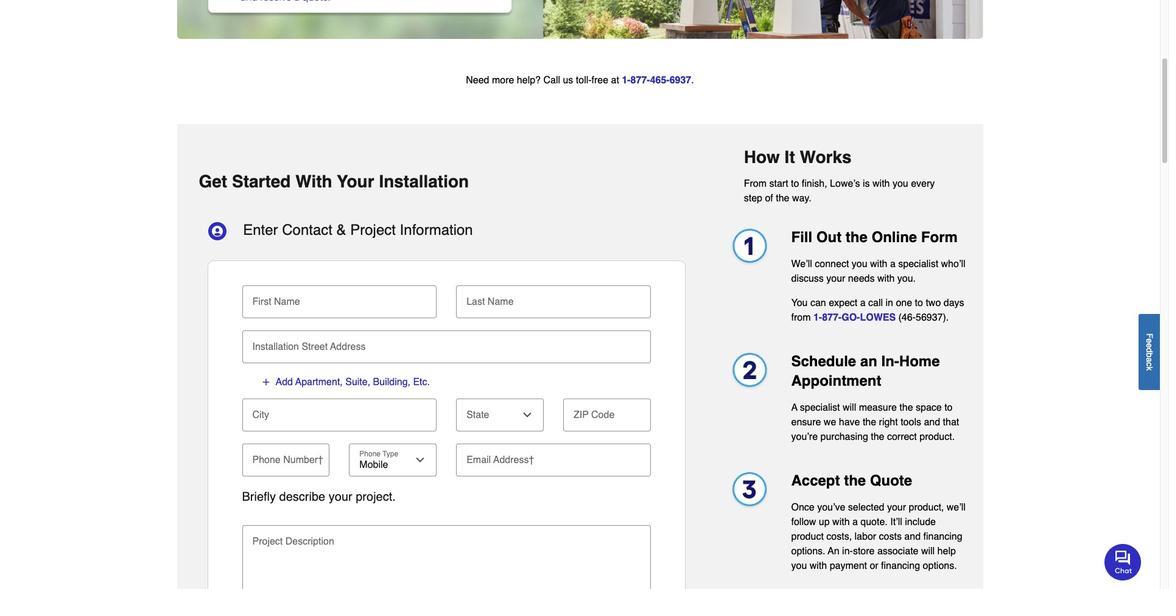Task type: describe. For each thing, give the bounding box(es) containing it.
we
[[824, 418, 836, 428]]

we'll
[[947, 503, 966, 514]]

and inside once you've selected your product, we'll follow up with a quote. it'll include product costs, labor costs and financing options. an in-store associate will help you with payment or financing options.
[[905, 532, 921, 543]]

once
[[791, 503, 815, 514]]

to inside you can expect a call in one to two days from
[[915, 298, 923, 309]]

us
[[563, 75, 573, 86]]

get started with an in-home consultation. complete the form below to meet with a project specialist. image
[[177, 0, 983, 39]]

0 horizontal spatial your
[[329, 490, 352, 504]]

one
[[896, 298, 913, 309]]

product
[[791, 532, 824, 543]]

56937).
[[916, 313, 949, 324]]

plus image
[[261, 378, 271, 387]]

1 horizontal spatial 877-
[[822, 313, 842, 324]]

you inside from start to finish, lowe's is with you every step of the way.
[[893, 179, 909, 190]]

schedule
[[791, 354, 856, 371]]

costs
[[879, 532, 902, 543]]

schedule an in-home appointment
[[791, 354, 940, 390]]

needs
[[848, 274, 875, 285]]

toll-
[[576, 75, 592, 86]]

a inside "button"
[[1145, 358, 1155, 362]]

you can expect a call in one to two days from
[[791, 298, 965, 324]]

home
[[900, 354, 940, 371]]

the down right
[[871, 432, 885, 443]]

chat invite button image
[[1105, 544, 1142, 581]]

how it works
[[744, 148, 852, 167]]

1-877-go-lowes link
[[814, 313, 896, 324]]

with up needs
[[870, 259, 888, 270]]

works
[[800, 148, 852, 167]]

product,
[[909, 503, 944, 514]]

f e e d b a c k button
[[1139, 314, 1160, 390]]

with inside from start to finish, lowe's is with you every step of the way.
[[873, 179, 890, 190]]

building,
[[373, 377, 411, 388]]

way.
[[792, 193, 812, 204]]

free
[[592, 75, 609, 86]]

contact
[[282, 222, 333, 239]]

will inside once you've selected your product, we'll follow up with a quote. it'll include product costs, labor costs and financing options. an in-store associate will help you with payment or financing options.
[[922, 547, 935, 558]]

emailAddress text field
[[461, 444, 646, 471]]

apartment,
[[295, 377, 343, 388]]

with left the 'payment'
[[810, 561, 827, 572]]

need
[[466, 75, 489, 86]]

c
[[1145, 362, 1155, 367]]

help?
[[517, 75, 541, 86]]

out
[[817, 229, 842, 246]]

1 horizontal spatial financing
[[924, 532, 963, 543]]

from start to finish, lowe's is with you every step of the way.
[[744, 179, 935, 204]]

f e e d b a c k
[[1145, 333, 1155, 371]]

up
[[819, 517, 830, 528]]

465-
[[650, 75, 670, 86]]

zipcode text field
[[568, 399, 646, 426]]

address1 text field
[[247, 331, 646, 358]]

6937
[[670, 75, 691, 86]]

store
[[853, 547, 875, 558]]

labor
[[855, 532, 877, 543]]

space
[[916, 403, 942, 414]]

k
[[1145, 367, 1155, 371]]

an
[[861, 354, 878, 371]]

add apartment, suite, building, etc.
[[276, 377, 430, 388]]

connect
[[815, 259, 849, 270]]

you inside once you've selected your product, we'll follow up with a quote. it'll include product costs, labor costs and financing options. an in-store associate will help you with payment or financing options.
[[791, 561, 807, 572]]

we'll connect you with a specialist who'll discuss your needs with you.
[[791, 259, 966, 285]]

you inside we'll connect you with a specialist who'll discuss your needs with you.
[[852, 259, 868, 270]]

associate
[[878, 547, 919, 558]]

a
[[791, 403, 798, 414]]

it'll
[[891, 517, 903, 528]]

started
[[232, 172, 291, 192]]

call
[[544, 75, 560, 86]]

the up tools
[[900, 403, 913, 414]]

to inside from start to finish, lowe's is with you every step of the way.
[[791, 179, 799, 190]]

1-877-go-lowes (46-56937).
[[814, 313, 949, 324]]

at
[[611, 75, 619, 86]]

briefly describe your project.
[[242, 490, 396, 504]]

2 e from the top
[[1145, 343, 1155, 348]]

&
[[337, 222, 346, 239]]

in-
[[842, 547, 853, 558]]

accept
[[791, 473, 840, 490]]

finish,
[[802, 179, 828, 190]]

b
[[1145, 353, 1155, 358]]

we'll
[[791, 259, 812, 270]]

costs,
[[827, 532, 852, 543]]

1 e from the top
[[1145, 339, 1155, 343]]

city text field
[[247, 399, 432, 426]]

how
[[744, 148, 780, 167]]

discuss
[[791, 274, 824, 285]]

1 vertical spatial options.
[[923, 561, 957, 572]]

project
[[350, 222, 396, 239]]

who'll
[[941, 259, 966, 270]]

your inside once you've selected your product, we'll follow up with a quote. it'll include product costs, labor costs and financing options. an in-store associate will help you with payment or financing options.
[[887, 503, 906, 514]]

appointment
[[791, 373, 882, 390]]

d
[[1145, 348, 1155, 353]]

in-
[[882, 354, 900, 371]]

selected
[[848, 503, 885, 514]]

the inside from start to finish, lowe's is with you every step of the way.
[[776, 193, 790, 204]]

that
[[943, 418, 959, 428]]

every
[[911, 179, 935, 190]]

purchasing
[[821, 432, 868, 443]]

a specialist will measure the space to ensure we have the right tools and that you're purchasing the correct product.
[[791, 403, 959, 443]]



Task type: locate. For each thing, give the bounding box(es) containing it.
2 horizontal spatial your
[[887, 503, 906, 514]]

0 vertical spatial options.
[[791, 547, 826, 558]]

contact and project information image
[[207, 222, 227, 241]]

you.
[[898, 274, 916, 285]]

1 vertical spatial financing
[[881, 561, 920, 572]]

online
[[872, 229, 917, 246]]

will left help
[[922, 547, 935, 558]]

need more help? call us toll-free at 1-877-465-6937 .
[[466, 75, 694, 86]]

0 horizontal spatial 1-
[[622, 75, 631, 86]]

the right the out
[[846, 229, 868, 246]]

with
[[296, 172, 332, 192]]

2 vertical spatial to
[[945, 403, 953, 414]]

0 horizontal spatial and
[[905, 532, 921, 543]]

1 horizontal spatial will
[[922, 547, 935, 558]]

877- down expect
[[822, 313, 842, 324]]

and inside the a specialist will measure the space to ensure we have the right tools and that you're purchasing the correct product.
[[924, 418, 940, 428]]

the
[[776, 193, 790, 204], [846, 229, 868, 246], [900, 403, 913, 414], [863, 418, 877, 428], [871, 432, 885, 443], [844, 473, 866, 490]]

0 vertical spatial specialist
[[899, 259, 939, 270]]

specialist up we
[[800, 403, 840, 414]]

add apartment, suite, building, etc. button
[[260, 376, 431, 389]]

0 horizontal spatial will
[[843, 403, 856, 414]]

form
[[921, 229, 958, 246]]

start
[[770, 179, 789, 190]]

enter
[[243, 222, 278, 239]]

1 horizontal spatial your
[[827, 274, 846, 285]]

1-877-465-6937 link
[[622, 75, 691, 86]]

more
[[492, 75, 514, 86]]

(46-
[[899, 313, 916, 324]]

e up b
[[1145, 343, 1155, 348]]

877-
[[631, 75, 650, 86], [822, 313, 842, 324]]

financing
[[924, 532, 963, 543], [881, 561, 920, 572]]

1 horizontal spatial options.
[[923, 561, 957, 572]]

quote.
[[861, 517, 888, 528]]

etc.
[[413, 377, 430, 388]]

lowes
[[860, 313, 896, 324]]

expect
[[829, 298, 858, 309]]

to left two
[[915, 298, 923, 309]]

1 vertical spatial 1-
[[814, 313, 822, 324]]

an icon of the number one. image
[[726, 228, 772, 269]]

accept the quote
[[791, 473, 913, 490]]

two
[[926, 298, 941, 309]]

suite,
[[345, 377, 370, 388]]

a inside we'll connect you with a specialist who'll discuss your needs with you.
[[890, 259, 896, 270]]

briefly
[[242, 490, 276, 504]]

1 vertical spatial will
[[922, 547, 935, 558]]

1 horizontal spatial you
[[852, 259, 868, 270]]

step
[[744, 193, 763, 204]]

phoneNumber text field
[[247, 444, 325, 471]]

f
[[1145, 333, 1155, 339]]

an
[[828, 547, 840, 558]]

describe
[[279, 490, 325, 504]]

1 vertical spatial 877-
[[822, 313, 842, 324]]

1 horizontal spatial 1-
[[814, 313, 822, 324]]

can
[[811, 298, 826, 309]]

0 vertical spatial 877-
[[631, 75, 650, 86]]

1 vertical spatial specialist
[[800, 403, 840, 414]]

financing up help
[[924, 532, 963, 543]]

specialist inside the a specialist will measure the space to ensure we have the right tools and that you're purchasing the correct product.
[[800, 403, 840, 414]]

an icon of the number two. image
[[726, 352, 772, 393]]

1 horizontal spatial specialist
[[899, 259, 939, 270]]

information
[[400, 222, 473, 239]]

a inside once you've selected your product, we'll follow up with a quote. it'll include product costs, labor costs and financing options. an in-store associate will help you with payment or financing options.
[[853, 517, 858, 528]]

877- right at
[[631, 75, 650, 86]]

financing down associate
[[881, 561, 920, 572]]

enter contact & project information
[[243, 222, 473, 239]]

you up needs
[[852, 259, 868, 270]]

2 vertical spatial you
[[791, 561, 807, 572]]

the up selected
[[844, 473, 866, 490]]

1 vertical spatial to
[[915, 298, 923, 309]]

specialist up you.
[[899, 259, 939, 270]]

with left you.
[[878, 274, 895, 285]]

0 horizontal spatial to
[[791, 179, 799, 190]]

correct
[[887, 432, 917, 443]]

installation
[[379, 172, 469, 192]]

0 vertical spatial to
[[791, 179, 799, 190]]

1 horizontal spatial to
[[915, 298, 923, 309]]

to up way. at the right top of page
[[791, 179, 799, 190]]

1- down can
[[814, 313, 822, 324]]

your inside we'll connect you with a specialist who'll discuss your needs with you.
[[827, 274, 846, 285]]

you left every
[[893, 179, 909, 190]]

a up labor
[[853, 517, 858, 528]]

2 horizontal spatial to
[[945, 403, 953, 414]]

help
[[938, 547, 956, 558]]

LastName text field
[[461, 286, 646, 313]]

have
[[839, 418, 860, 428]]

a down "online"
[[890, 259, 896, 270]]

0 horizontal spatial 877-
[[631, 75, 650, 86]]

is
[[863, 179, 870, 190]]

the right of on the right
[[776, 193, 790, 204]]

1 vertical spatial you
[[852, 259, 868, 270]]

to inside the a specialist will measure the space to ensure we have the right tools and that you're purchasing the correct product.
[[945, 403, 953, 414]]

go-
[[842, 313, 860, 324]]

with right is
[[873, 179, 890, 190]]

or
[[870, 561, 879, 572]]

0 vertical spatial you
[[893, 179, 909, 190]]

specialist inside we'll connect you with a specialist who'll discuss your needs with you.
[[899, 259, 939, 270]]

1 vertical spatial and
[[905, 532, 921, 543]]

right
[[879, 418, 898, 428]]

e
[[1145, 339, 1155, 343], [1145, 343, 1155, 348]]

product.
[[920, 432, 955, 443]]

in
[[886, 298, 894, 309]]

payment
[[830, 561, 867, 572]]

a
[[890, 259, 896, 270], [860, 298, 866, 309], [1145, 358, 1155, 362], [853, 517, 858, 528]]

0 horizontal spatial financing
[[881, 561, 920, 572]]

a left call
[[860, 298, 866, 309]]

project.
[[356, 490, 396, 504]]

measure
[[859, 403, 897, 414]]

will up have
[[843, 403, 856, 414]]

0 horizontal spatial you
[[791, 561, 807, 572]]

0 horizontal spatial specialist
[[800, 403, 840, 414]]

a inside you can expect a call in one to two days from
[[860, 298, 866, 309]]

with
[[873, 179, 890, 190], [870, 259, 888, 270], [878, 274, 895, 285], [833, 517, 850, 528], [810, 561, 827, 572]]

with up costs,
[[833, 517, 850, 528]]

e up d
[[1145, 339, 1155, 343]]

your
[[337, 172, 374, 192]]

your left project.
[[329, 490, 352, 504]]

FirstName text field
[[247, 286, 432, 313]]

0 vertical spatial 1-
[[622, 75, 631, 86]]

you
[[791, 298, 808, 309]]

you're
[[791, 432, 818, 443]]

will inside the a specialist will measure the space to ensure we have the right tools and that you're purchasing the correct product.
[[843, 403, 856, 414]]

your down connect on the right top of the page
[[827, 274, 846, 285]]

1 horizontal spatial and
[[924, 418, 940, 428]]

specialist
[[899, 259, 939, 270], [800, 403, 840, 414]]

fill
[[791, 229, 813, 246]]

an icon of the number three. image
[[726, 472, 772, 513]]

0 vertical spatial financing
[[924, 532, 963, 543]]

get started with your installation
[[199, 172, 469, 192]]

.
[[691, 75, 694, 86]]

tools
[[901, 418, 922, 428]]

to up that
[[945, 403, 953, 414]]

projectDescription text field
[[247, 543, 646, 590]]

lowe's
[[830, 179, 860, 190]]

a up k
[[1145, 358, 1155, 362]]

1- right at
[[622, 75, 631, 86]]

from
[[744, 179, 767, 190]]

days
[[944, 298, 965, 309]]

you down product
[[791, 561, 807, 572]]

get
[[199, 172, 227, 192]]

and down 'space'
[[924, 418, 940, 428]]

0 horizontal spatial options.
[[791, 547, 826, 558]]

ensure
[[791, 418, 821, 428]]

and
[[924, 418, 940, 428], [905, 532, 921, 543]]

and down include
[[905, 532, 921, 543]]

your
[[827, 274, 846, 285], [329, 490, 352, 504], [887, 503, 906, 514]]

the down the measure
[[863, 418, 877, 428]]

from
[[791, 313, 811, 324]]

your up it'll
[[887, 503, 906, 514]]

0 vertical spatial will
[[843, 403, 856, 414]]

options. down product
[[791, 547, 826, 558]]

of
[[765, 193, 773, 204]]

2 horizontal spatial you
[[893, 179, 909, 190]]

you've
[[817, 503, 846, 514]]

options. down help
[[923, 561, 957, 572]]

0 vertical spatial and
[[924, 418, 940, 428]]



Task type: vqa. For each thing, say whether or not it's contained in the screenshot.
Athletic Field Markers
no



